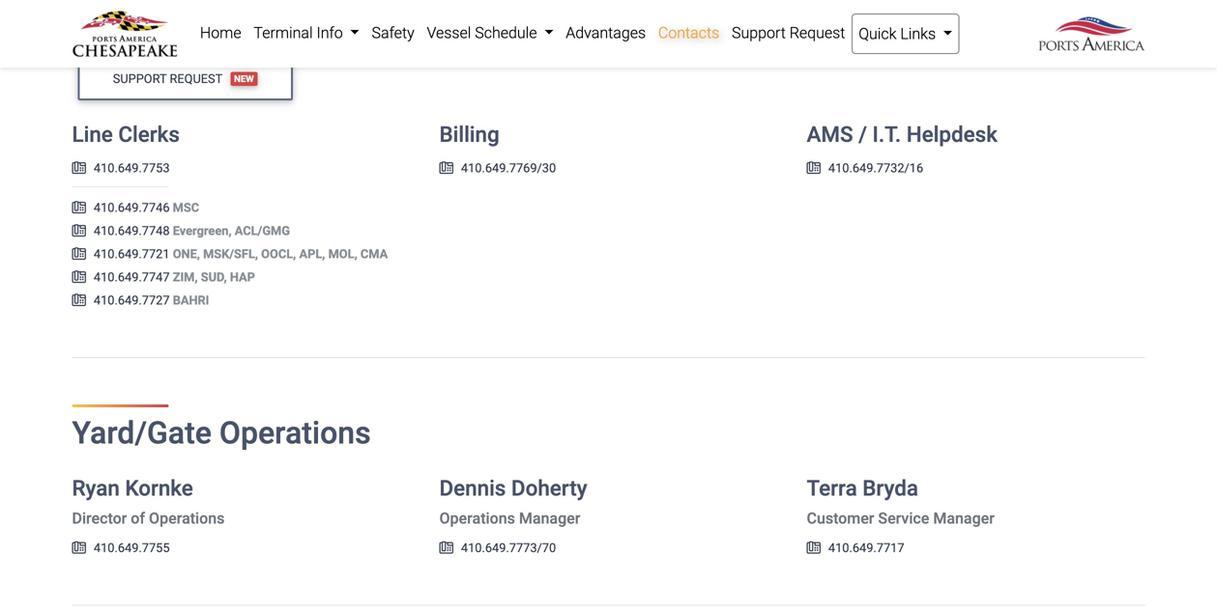Task type: vqa. For each thing, say whether or not it's contained in the screenshot.


Task type: describe. For each thing, give the bounding box(es) containing it.
mol,
[[328, 247, 357, 262]]

link
[[380, 33, 399, 47]]

links
[[900, 25, 936, 43]]

have
[[95, 33, 123, 47]]

quick links
[[859, 25, 940, 43]]

410.649.7753
[[94, 161, 170, 176]]

bryda
[[863, 476, 918, 502]]

your
[[235, 33, 259, 47]]

410.649.7746 msc
[[94, 201, 199, 215]]

director
[[72, 510, 127, 528]]

helpdesk
[[907, 122, 998, 148]]

clerks
[[118, 122, 180, 148]]

/
[[859, 122, 867, 148]]

immediate
[[482, 33, 541, 47]]

410.649.7727
[[94, 293, 170, 308]]

submit
[[193, 33, 232, 47]]

cma
[[361, 247, 388, 262]]

zim,
[[173, 270, 198, 285]]

dennis
[[439, 476, 506, 502]]

410.649.7773/70
[[461, 541, 556, 556]]

request
[[262, 33, 303, 47]]

manager inside the dennis doherty operations manager
[[519, 510, 580, 528]]

quick links link
[[852, 14, 960, 54]]

410.649.7732/16 link
[[807, 161, 923, 176]]

yard/gate
[[72, 416, 212, 452]]

support request link
[[726, 14, 852, 52]]

msk/sfl,
[[203, 247, 258, 262]]

and
[[438, 33, 459, 47]]

410.649.7769 link
[[72, 10, 171, 24]]

phone office image for 410.649.7773/70
[[439, 542, 453, 555]]

have a question? submit your request online on the link below and get immediate help
[[95, 33, 567, 47]]

kornke
[[125, 476, 193, 502]]

1 horizontal spatial support request
[[732, 24, 845, 42]]

410.649.7748 evergreen, acl/gmg
[[94, 224, 290, 238]]

quick
[[859, 25, 897, 43]]

contacts
[[658, 24, 719, 42]]

a
[[126, 33, 133, 47]]

support inside support request link
[[732, 24, 786, 42]]

help
[[544, 33, 567, 47]]

line
[[72, 122, 113, 148]]

hap
[[230, 270, 255, 285]]

phone office image for 410.649.7755
[[72, 542, 86, 555]]

0 horizontal spatial support request
[[113, 71, 223, 86]]

phone office image for 410.649.7717
[[807, 542, 821, 555]]

0 vertical spatial request
[[790, 24, 845, 42]]

sud,
[[201, 270, 227, 285]]

0 horizontal spatial request
[[170, 71, 223, 86]]

contacts link
[[652, 14, 726, 52]]

410.649.7717
[[828, 541, 904, 556]]

410.649.7748
[[94, 224, 170, 238]]

410.649.7773/70 link
[[439, 541, 556, 556]]

410.649.7727 bahri
[[94, 293, 209, 308]]

service
[[878, 510, 929, 528]]

ryan
[[72, 476, 120, 502]]

410.649.7755 link
[[72, 541, 170, 556]]

home
[[200, 24, 241, 42]]

410.649.7721
[[94, 247, 170, 262]]

phone office image for 410.649.7721
[[72, 248, 86, 260]]

phone office image for 410.649.7746
[[72, 202, 86, 214]]

phone office image for 410.649.7769/30
[[439, 162, 453, 174]]

doherty
[[511, 476, 587, 502]]



Task type: locate. For each thing, give the bounding box(es) containing it.
support request left quick
[[732, 24, 845, 42]]

manager
[[519, 510, 580, 528], [933, 510, 995, 528]]

phone office image left 410.649.7746
[[72, 202, 86, 214]]

410.649.7769
[[95, 10, 171, 24]]

410.649.7746
[[94, 201, 170, 215]]

phone office image for 410.649.7753
[[72, 162, 86, 174]]

request down 'submit'
[[170, 71, 223, 86]]

the
[[359, 33, 377, 47]]

phone office image down billing
[[439, 162, 453, 174]]

phone office image left 410.649.7727
[[72, 294, 86, 307]]

410.649.7747 zim, sud, hap
[[94, 270, 255, 285]]

phone office image for 410.649.7748
[[72, 225, 86, 237]]

1 horizontal spatial manager
[[933, 510, 995, 528]]

phone office image inside 410.649.7769 link
[[72, 11, 87, 23]]

phone office image for 410.649.7769
[[72, 11, 87, 23]]

home link
[[194, 14, 248, 52]]

manager inside the "terra bryda customer service manager"
[[933, 510, 995, 528]]

1 horizontal spatial request
[[790, 24, 845, 42]]

online
[[306, 33, 339, 47]]

support down a
[[113, 71, 167, 86]]

apl,
[[299, 247, 325, 262]]

new
[[234, 73, 254, 84]]

have a question? submit your request online on the link below and get immediate help link
[[72, 33, 567, 47]]

yard/gate operations
[[72, 416, 371, 452]]

one,
[[173, 247, 200, 262]]

customer
[[807, 510, 874, 528]]

manager down doherty
[[519, 510, 580, 528]]

support
[[732, 24, 786, 42], [113, 71, 167, 86]]

dennis doherty operations manager
[[439, 476, 587, 528]]

1 vertical spatial request
[[170, 71, 223, 86]]

410.649.7732/16
[[828, 161, 923, 176]]

phone office image left 410.649.7747
[[72, 271, 86, 284]]

of
[[131, 510, 145, 528]]

phone office image inside 410.649.7769/30 link
[[439, 162, 453, 174]]

i.t.
[[873, 122, 901, 148]]

support right contacts link
[[732, 24, 786, 42]]

2 manager from the left
[[933, 510, 995, 528]]

billing
[[439, 122, 500, 148]]

410.649.7721 one, msk/sfl, oocl, apl, mol, cma
[[94, 247, 388, 262]]

advantages link
[[560, 14, 652, 52]]

0 horizontal spatial support
[[113, 71, 167, 86]]

phone office image inside 410.649.7773/70 link
[[439, 542, 453, 555]]

1 manager from the left
[[519, 510, 580, 528]]

below
[[402, 33, 435, 47]]

1 vertical spatial support request
[[113, 71, 223, 86]]

advantages
[[566, 24, 646, 42]]

operations
[[219, 416, 371, 452], [149, 510, 225, 528], [439, 510, 515, 528]]

get
[[462, 33, 479, 47]]

line clerks
[[72, 122, 180, 148]]

ams / i.t. helpdesk
[[807, 122, 998, 148]]

410.649.7747
[[94, 270, 170, 285]]

410.649.7717 link
[[807, 541, 904, 556]]

operations inside ryan kornke director of operations
[[149, 510, 225, 528]]

question?
[[136, 33, 190, 47]]

phone office image
[[72, 11, 87, 23], [72, 162, 86, 174], [807, 162, 821, 174], [72, 202, 86, 214], [72, 225, 86, 237], [72, 294, 86, 307], [807, 542, 821, 555]]

bahri
[[173, 293, 209, 308]]

safety
[[372, 24, 414, 42]]

phone office image for 410.649.7747
[[72, 271, 86, 284]]

manager right service
[[933, 510, 995, 528]]

phone office image left 410.649.7721 at the top of page
[[72, 248, 86, 260]]

410.649.7753 link
[[72, 161, 170, 176]]

terra bryda customer service manager
[[807, 476, 995, 528]]

phone office image down "customer"
[[807, 542, 821, 555]]

phone office image for 410.649.7727
[[72, 294, 86, 307]]

support request
[[732, 24, 845, 42], [113, 71, 223, 86]]

phone office image up user headset icon
[[72, 11, 87, 23]]

safety link
[[366, 14, 421, 52]]

ams
[[807, 122, 853, 148]]

support request down question?
[[113, 71, 223, 86]]

0 vertical spatial support request
[[732, 24, 845, 42]]

on
[[342, 33, 356, 47]]

0 horizontal spatial manager
[[519, 510, 580, 528]]

phone office image for 410.649.7732/16
[[807, 162, 821, 174]]

phone office image down line
[[72, 162, 86, 174]]

phone office image down "director"
[[72, 542, 86, 555]]

acl/gmg
[[235, 224, 290, 238]]

1 vertical spatial support
[[113, 71, 167, 86]]

user headset image
[[72, 34, 87, 46]]

phone office image down ams
[[807, 162, 821, 174]]

phone office image left 410.649.7773/70
[[439, 542, 453, 555]]

410.649.7769/30
[[461, 161, 556, 176]]

oocl,
[[261, 247, 296, 262]]

evergreen,
[[173, 224, 232, 238]]

ryan kornke director of operations
[[72, 476, 225, 528]]

phone office image inside 410.649.7755 link
[[72, 542, 86, 555]]

operations inside the dennis doherty operations manager
[[439, 510, 515, 528]]

terra
[[807, 476, 857, 502]]

phone office image
[[439, 162, 453, 174], [72, 248, 86, 260], [72, 271, 86, 284], [72, 542, 86, 555], [439, 542, 453, 555]]

410.649.7755
[[94, 541, 170, 556]]

1 horizontal spatial support
[[732, 24, 786, 42]]

request
[[790, 24, 845, 42], [170, 71, 223, 86]]

phone office image inside 410.649.7732/16 link
[[807, 162, 821, 174]]

0 vertical spatial support
[[732, 24, 786, 42]]

phone office image left 410.649.7748
[[72, 225, 86, 237]]

phone office image inside 410.649.7753 link
[[72, 162, 86, 174]]

msc
[[173, 201, 199, 215]]

410.649.7769/30 link
[[439, 161, 556, 176]]

request left quick
[[790, 24, 845, 42]]

phone office image inside 410.649.7717 link
[[807, 542, 821, 555]]



